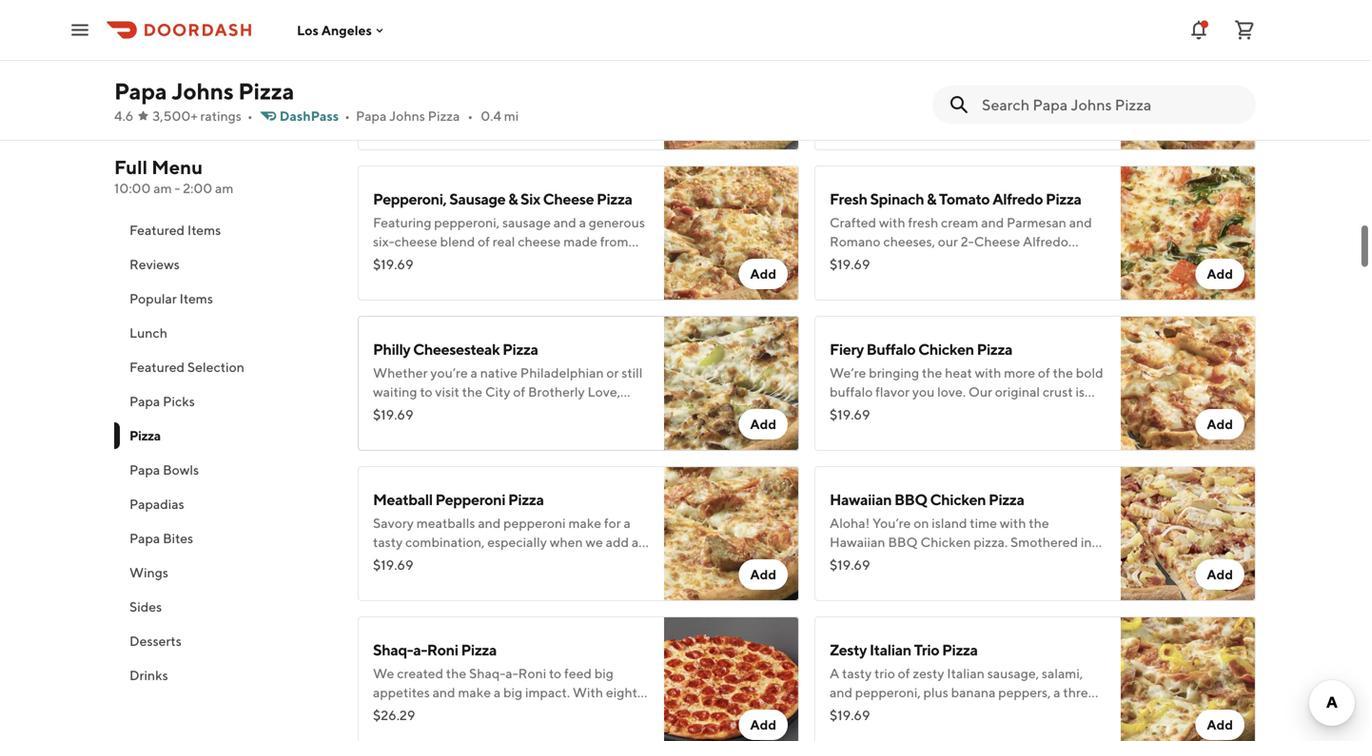 Task type: describe. For each thing, give the bounding box(es) containing it.
buffalo
[[866, 340, 916, 358]]

chicken for bbq
[[930, 491, 986, 509]]

3 • from the left
[[468, 108, 473, 124]]

featured selection button
[[114, 350, 335, 384]]

menu
[[151, 156, 203, 178]]

add button for fiery buffalo chicken pizza
[[1196, 409, 1245, 440]]

selection
[[187, 359, 244, 375]]

pepperoni
[[435, 491, 505, 509]]

bbq chicken bacon pizza image
[[1121, 15, 1256, 150]]

$19.69 for pepperoni, sausage & six cheese pizza
[[373, 256, 413, 272]]

$19.69 for zesty italian trio pizza
[[830, 707, 870, 723]]

cheese
[[543, 190, 594, 208]]

Item Search search field
[[982, 94, 1241, 115]]

ratings
[[200, 108, 242, 124]]

roni
[[427, 641, 458, 659]]

papa bites
[[129, 530, 193, 546]]

featured items
[[129, 222, 221, 238]]

lunch
[[129, 325, 167, 341]]

sides
[[129, 599, 162, 615]]

add button for zesty italian trio pizza
[[1196, 710, 1245, 740]]

add button for philly cheesesteak pizza
[[739, 409, 788, 440]]

zesty italian trio pizza
[[830, 641, 978, 659]]

items for featured items
[[187, 222, 221, 238]]

tomato
[[939, 190, 990, 208]]

2 • from the left
[[345, 108, 350, 124]]

sausage
[[449, 190, 506, 208]]

$19.69 for fiery buffalo chicken pizza
[[830, 407, 870, 422]]

add button for pepperoni, sausage & six cheese pizza
[[739, 259, 788, 289]]

wings button
[[114, 556, 335, 590]]

add button for fresh spinach & tomato alfredo pizza
[[1196, 259, 1245, 289]]

pepperoni, sausage & six cheese pizza
[[373, 190, 632, 208]]

fresh
[[830, 190, 867, 208]]

philly cheesesteak pizza
[[373, 340, 538, 358]]

johns for papa johns pizza
[[172, 78, 234, 105]]

cheesesteak
[[413, 340, 500, 358]]

shaq-
[[373, 641, 413, 659]]

papa johns pizza
[[114, 78, 294, 105]]

add for fiery buffalo chicken pizza
[[1207, 416, 1233, 432]]

2 am from the left
[[215, 180, 234, 196]]

six
[[521, 190, 540, 208]]

fiery
[[830, 340, 864, 358]]

10:00
[[114, 180, 151, 196]]

popular
[[129, 291, 177, 306]]

a-
[[413, 641, 427, 659]]

fresh spinach & tomato alfredo pizza
[[830, 190, 1082, 208]]

reviews
[[129, 256, 180, 272]]

papadias
[[129, 496, 184, 512]]

notification bell image
[[1188, 19, 1210, 41]]

drinks
[[129, 668, 168, 683]]

zesty
[[830, 641, 867, 659]]

papa picks button
[[114, 384, 335, 419]]

bbq
[[894, 491, 927, 509]]



Task type: locate. For each thing, give the bounding box(es) containing it.
los angeles button
[[297, 22, 387, 38]]

$19.69 for fresh spinach & tomato alfredo pizza
[[830, 256, 870, 272]]

pepperoni, sausage & six cheese pizza image
[[664, 166, 799, 301]]

• right ratings
[[247, 108, 253, 124]]

0 items, open order cart image
[[1233, 19, 1256, 41]]

2 featured from the top
[[129, 359, 185, 375]]

1 am from the left
[[153, 180, 172, 196]]

am left '-' at top
[[153, 180, 172, 196]]

hawaiian bbq chicken pizza image
[[1121, 466, 1256, 601]]

$19.69 for hawaiian bbq chicken pizza
[[830, 557, 870, 573]]

1 horizontal spatial am
[[215, 180, 234, 196]]

papa left the picks
[[129, 393, 160, 409]]

meatball pepperoni pizza image
[[664, 466, 799, 601]]

dashpass •
[[280, 108, 350, 124]]

add button for shaq-a-roni pizza
[[739, 710, 788, 740]]

papa
[[114, 78, 167, 105], [356, 108, 387, 124], [129, 393, 160, 409], [129, 462, 160, 478], [129, 530, 160, 546]]

•
[[247, 108, 253, 124], [345, 108, 350, 124], [468, 108, 473, 124]]

johns up pepperoni,
[[389, 108, 425, 124]]

papa picks
[[129, 393, 195, 409]]

papa for papa johns pizza
[[114, 78, 167, 105]]

fresh spinach & tomato alfredo pizza image
[[1121, 166, 1256, 301]]

papadias button
[[114, 487, 335, 521]]

philly cheesesteak pizza image
[[664, 316, 799, 451]]

italian
[[870, 641, 911, 659]]

chicken right bbq
[[930, 491, 986, 509]]

0 horizontal spatial &
[[508, 190, 518, 208]]

1 • from the left
[[247, 108, 253, 124]]

papa right dashpass •
[[356, 108, 387, 124]]

$19.69 for meatball pepperoni pizza
[[373, 557, 413, 573]]

-
[[175, 180, 180, 196]]

• right dashpass
[[345, 108, 350, 124]]

$19.69 for philly cheesesteak pizza
[[373, 407, 413, 422]]

chicken right buffalo
[[918, 340, 974, 358]]

items up reviews button
[[187, 222, 221, 238]]

papa left bowls
[[129, 462, 160, 478]]

spinach
[[870, 190, 924, 208]]

chicken for buffalo
[[918, 340, 974, 358]]

$19.69 down fresh
[[830, 256, 870, 272]]

$19.69 down philly
[[373, 407, 413, 422]]

$19.69
[[373, 106, 413, 122], [373, 256, 413, 272], [830, 256, 870, 272], [373, 407, 413, 422], [830, 407, 870, 422], [373, 557, 413, 573], [830, 557, 870, 573], [830, 707, 870, 723]]

papa up 4.6
[[114, 78, 167, 105]]

pepperoni,
[[373, 190, 447, 208]]

add for meatball pepperoni pizza
[[750, 567, 776, 582]]

wings
[[129, 565, 168, 580]]

add for pepperoni, sausage & six cheese pizza
[[750, 266, 776, 282]]

hawaiian bbq chicken pizza
[[830, 491, 1024, 509]]

hawaiian
[[830, 491, 892, 509]]

sides button
[[114, 590, 335, 624]]

drinks button
[[114, 658, 335, 693]]

add for hawaiian bbq chicken pizza
[[1207, 567, 1233, 582]]

papa for papa bites
[[129, 530, 160, 546]]

2 & from the left
[[927, 190, 936, 208]]

$19.69 down pepperoni,
[[373, 256, 413, 272]]

& left 'tomato'
[[927, 190, 936, 208]]

picks
[[163, 393, 195, 409]]

& for sausage
[[508, 190, 518, 208]]

full
[[114, 156, 148, 178]]

papa left bites
[[129, 530, 160, 546]]

& left six
[[508, 190, 518, 208]]

angeles
[[321, 22, 372, 38]]

0 horizontal spatial •
[[247, 108, 253, 124]]

add for fresh spinach & tomato alfredo pizza
[[1207, 266, 1233, 282]]

papa johns pizza • 0.4 mi
[[356, 108, 519, 124]]

2 horizontal spatial •
[[468, 108, 473, 124]]

add button for meatball pepperoni pizza
[[739, 560, 788, 590]]

1 vertical spatial items
[[179, 291, 213, 306]]

add
[[1207, 116, 1233, 131], [750, 266, 776, 282], [1207, 266, 1233, 282], [750, 416, 776, 432], [1207, 416, 1233, 432], [750, 567, 776, 582], [1207, 567, 1233, 582], [750, 717, 776, 733], [1207, 717, 1233, 733]]

$19.69 right dashpass •
[[373, 106, 413, 122]]

am right 2:00
[[215, 180, 234, 196]]

featured
[[129, 222, 185, 238], [129, 359, 185, 375]]

meatball pepperoni pizza
[[373, 491, 544, 509]]

papa bowls button
[[114, 453, 335, 487]]

meatball
[[373, 491, 433, 509]]

&
[[508, 190, 518, 208], [927, 190, 936, 208]]

featured selection
[[129, 359, 244, 375]]

add for philly cheesesteak pizza
[[750, 416, 776, 432]]

desserts
[[129, 633, 182, 649]]

lunch button
[[114, 316, 335, 350]]

papa bites button
[[114, 521, 335, 556]]

desserts button
[[114, 624, 335, 658]]

0 vertical spatial chicken
[[918, 340, 974, 358]]

bowls
[[163, 462, 199, 478]]

featured for featured selection
[[129, 359, 185, 375]]

2:00
[[183, 180, 212, 196]]

open menu image
[[69, 19, 91, 41]]

items for popular items
[[179, 291, 213, 306]]

1 featured from the top
[[129, 222, 185, 238]]

dashpass
[[280, 108, 339, 124]]

reviews button
[[114, 247, 335, 282]]

popular items
[[129, 291, 213, 306]]

am
[[153, 180, 172, 196], [215, 180, 234, 196]]

$19.69 down hawaiian
[[830, 557, 870, 573]]

1 vertical spatial johns
[[389, 108, 425, 124]]

featured for featured items
[[129, 222, 185, 238]]

fiery buffalo chicken pizza image
[[1121, 316, 1256, 451]]

items right popular
[[179, 291, 213, 306]]

featured up reviews
[[129, 222, 185, 238]]

ultimate pepperoni pizza image
[[664, 15, 799, 150]]

featured up the papa picks at left
[[129, 359, 185, 375]]

0 horizontal spatial johns
[[172, 78, 234, 105]]

1 horizontal spatial •
[[345, 108, 350, 124]]

1 & from the left
[[508, 190, 518, 208]]

papa for papa bowls
[[129, 462, 160, 478]]

1 horizontal spatial johns
[[389, 108, 425, 124]]

0 vertical spatial johns
[[172, 78, 234, 105]]

papa for papa johns pizza • 0.4 mi
[[356, 108, 387, 124]]

0 vertical spatial items
[[187, 222, 221, 238]]

add button for hawaiian bbq chicken pizza
[[1196, 560, 1245, 590]]

papa for papa picks
[[129, 393, 160, 409]]

• left 0.4
[[468, 108, 473, 124]]

3,500+
[[153, 108, 198, 124]]

johns for papa johns pizza • 0.4 mi
[[389, 108, 425, 124]]

papa bowls
[[129, 462, 199, 478]]

shaq-a-roni pizza image
[[664, 617, 799, 741]]

trio
[[914, 641, 939, 659]]

zesty italian trio pizza image
[[1121, 617, 1256, 741]]

mi
[[504, 108, 519, 124]]

1 horizontal spatial &
[[927, 190, 936, 208]]

add for zesty italian trio pizza
[[1207, 717, 1233, 733]]

chicken
[[918, 340, 974, 358], [930, 491, 986, 509]]

$19.69 down the zesty on the bottom of page
[[830, 707, 870, 723]]

popular items button
[[114, 282, 335, 316]]

0 vertical spatial featured
[[129, 222, 185, 238]]

full menu 10:00 am - 2:00 am
[[114, 156, 234, 196]]

los
[[297, 22, 319, 38]]

0.4
[[481, 108, 501, 124]]

$19.69 down 'fiery'
[[830, 407, 870, 422]]

0 horizontal spatial am
[[153, 180, 172, 196]]

& for spinach
[[927, 190, 936, 208]]

3,500+ ratings •
[[153, 108, 253, 124]]

fiery buffalo chicken pizza
[[830, 340, 1013, 358]]

1 vertical spatial chicken
[[930, 491, 986, 509]]

items
[[187, 222, 221, 238], [179, 291, 213, 306]]

philly
[[373, 340, 410, 358]]

bites
[[163, 530, 193, 546]]

$26.29
[[373, 707, 415, 723]]

add button
[[1196, 108, 1245, 139], [739, 259, 788, 289], [1196, 259, 1245, 289], [739, 409, 788, 440], [1196, 409, 1245, 440], [739, 560, 788, 590], [1196, 560, 1245, 590], [739, 710, 788, 740], [1196, 710, 1245, 740]]

1 vertical spatial featured
[[129, 359, 185, 375]]

4.6
[[114, 108, 134, 124]]

los angeles
[[297, 22, 372, 38]]

add for shaq-a-roni pizza
[[750, 717, 776, 733]]

alfredo
[[993, 190, 1043, 208]]

papa inside button
[[129, 393, 160, 409]]

featured items button
[[114, 213, 335, 247]]

johns up 3,500+ ratings •
[[172, 78, 234, 105]]

$19.69 down meatball
[[373, 557, 413, 573]]

johns
[[172, 78, 234, 105], [389, 108, 425, 124]]

pizza
[[238, 78, 294, 105], [428, 108, 460, 124], [597, 190, 632, 208], [1046, 190, 1082, 208], [502, 340, 538, 358], [977, 340, 1013, 358], [129, 428, 161, 443], [508, 491, 544, 509], [989, 491, 1024, 509], [461, 641, 497, 659], [942, 641, 978, 659]]

shaq-a-roni pizza
[[373, 641, 497, 659]]



Task type: vqa. For each thing, say whether or not it's contained in the screenshot.
"Wings"
yes



